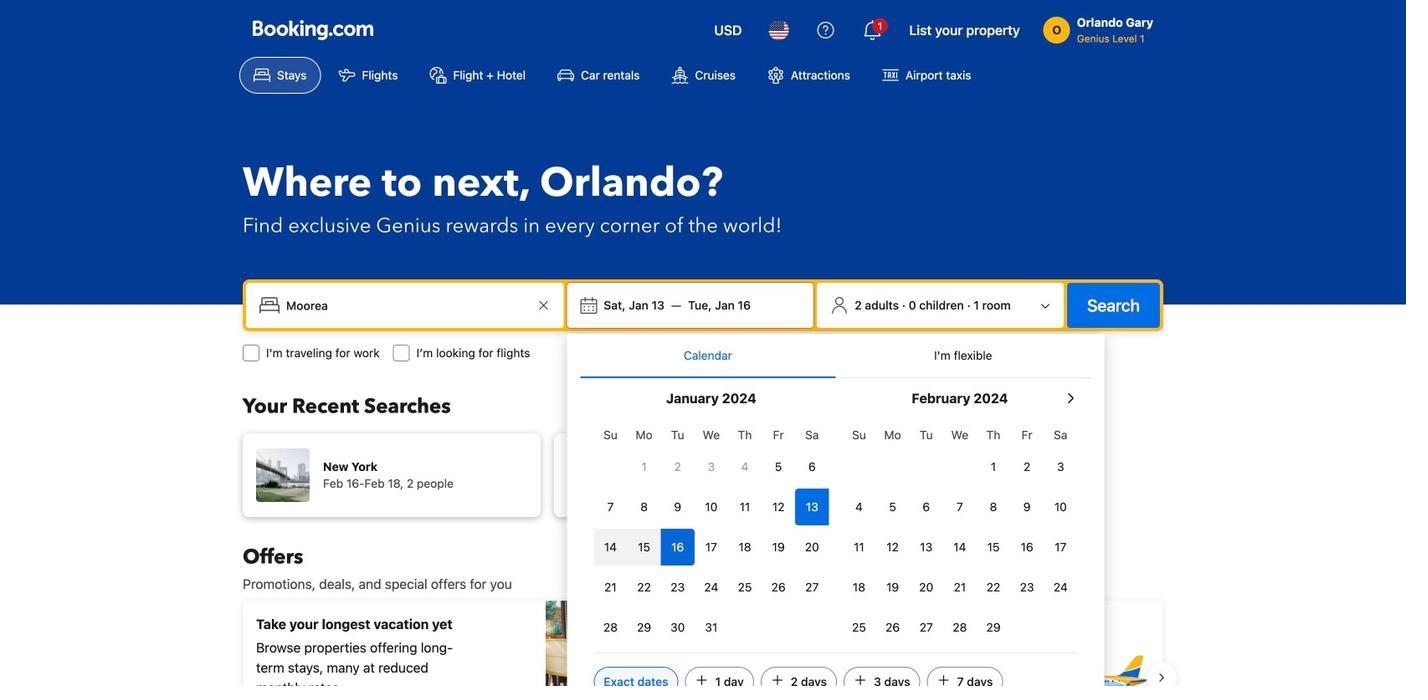 Task type: vqa. For each thing, say whether or not it's contained in the screenshot.
of within the 'Please note that entry to the Tower Bridge is closed between 9:30–11:50 on the third Saturday of every month. This time is reserved for people who prefer a quiet environment, including people with autism, anxiety and Asperger's, as well as their siblings, families and carers.'
no



Task type: describe. For each thing, give the bounding box(es) containing it.
30 January 2024 checkbox
[[661, 610, 695, 647]]

16 January 2024 checkbox
[[661, 529, 695, 566]]

28 January 2024 checkbox
[[594, 610, 628, 647]]

Where are you going? field
[[280, 291, 534, 321]]

31 January 2024 checkbox
[[695, 610, 729, 647]]

15 February 2024 checkbox
[[977, 529, 1011, 566]]

22 February 2024 checkbox
[[977, 569, 1011, 606]]

3 January 2024 checkbox
[[695, 449, 729, 486]]

20 February 2024 checkbox
[[910, 569, 944, 606]]

25 January 2024 checkbox
[[729, 569, 762, 606]]

22 January 2024 checkbox
[[628, 569, 661, 606]]

26 January 2024 checkbox
[[762, 569, 796, 606]]

1 February 2024 checkbox
[[977, 449, 1011, 486]]

10 February 2024 checkbox
[[1044, 489, 1078, 526]]

26 February 2024 checkbox
[[876, 610, 910, 647]]

10 January 2024 checkbox
[[695, 489, 729, 526]]

21 February 2024 checkbox
[[944, 569, 977, 606]]

take your longest vacation yet image
[[546, 601, 697, 687]]

18 January 2024 checkbox
[[729, 529, 762, 566]]

23 January 2024 checkbox
[[661, 569, 695, 606]]

5 February 2024 checkbox
[[876, 489, 910, 526]]

21 January 2024 checkbox
[[594, 569, 628, 606]]

13 January 2024 checkbox
[[796, 489, 829, 526]]

25 February 2024 checkbox
[[843, 610, 876, 647]]

27 February 2024 checkbox
[[910, 610, 944, 647]]

16 February 2024 checkbox
[[1011, 529, 1044, 566]]

2 grid from the left
[[843, 419, 1078, 647]]

7 February 2024 checkbox
[[944, 489, 977, 526]]

1 January 2024 checkbox
[[628, 449, 661, 486]]

14 January 2024 checkbox
[[594, 529, 628, 566]]



Task type: locate. For each thing, give the bounding box(es) containing it.
11 February 2024 checkbox
[[843, 529, 876, 566]]

your account menu orlando gary genius level 1 element
[[1044, 8, 1161, 46]]

24 January 2024 checkbox
[[695, 569, 729, 606]]

7 January 2024 checkbox
[[594, 489, 628, 526]]

8 February 2024 checkbox
[[977, 489, 1011, 526]]

1 grid from the left
[[594, 419, 829, 647]]

27 January 2024 checkbox
[[796, 569, 829, 606]]

0 horizontal spatial grid
[[594, 419, 829, 647]]

29 February 2024 checkbox
[[977, 610, 1011, 647]]

5 January 2024 checkbox
[[762, 449, 796, 486]]

fly away to your dream vacation image
[[1033, 620, 1151, 687]]

11 January 2024 checkbox
[[729, 489, 762, 526]]

29 January 2024 checkbox
[[628, 610, 661, 647]]

9 January 2024 checkbox
[[661, 489, 695, 526]]

19 February 2024 checkbox
[[876, 569, 910, 606]]

9 February 2024 checkbox
[[1011, 489, 1044, 526]]

24 February 2024 checkbox
[[1044, 569, 1078, 606]]

cell
[[796, 486, 829, 526], [594, 526, 628, 566], [628, 526, 661, 566], [661, 526, 695, 566]]

cell up 22 january 2024 option
[[628, 526, 661, 566]]

13 February 2024 checkbox
[[910, 529, 944, 566]]

14 February 2024 checkbox
[[944, 529, 977, 566]]

6 January 2024 checkbox
[[796, 449, 829, 486]]

tab list
[[581, 334, 1092, 379]]

18 February 2024 checkbox
[[843, 569, 876, 606]]

12 February 2024 checkbox
[[876, 529, 910, 566]]

3 February 2024 checkbox
[[1044, 449, 1078, 486]]

20 January 2024 checkbox
[[796, 529, 829, 566]]

cell up 21 january 2024 checkbox
[[594, 526, 628, 566]]

cell up 23 january 2024 checkbox
[[661, 526, 695, 566]]

19 January 2024 checkbox
[[762, 529, 796, 566]]

2 January 2024 checkbox
[[661, 449, 695, 486]]

booking.com image
[[253, 20, 374, 40]]

15 January 2024 checkbox
[[628, 529, 661, 566]]

17 January 2024 checkbox
[[695, 529, 729, 566]]

8 January 2024 checkbox
[[628, 489, 661, 526]]

region
[[229, 595, 1177, 687]]

12 January 2024 checkbox
[[762, 489, 796, 526]]

4 February 2024 checkbox
[[843, 489, 876, 526]]

28 February 2024 checkbox
[[944, 610, 977, 647]]

1 horizontal spatial grid
[[843, 419, 1078, 647]]

2 February 2024 checkbox
[[1011, 449, 1044, 486]]

4 January 2024 checkbox
[[729, 449, 762, 486]]

23 February 2024 checkbox
[[1011, 569, 1044, 606]]

cell up 20 january 2024 checkbox
[[796, 486, 829, 526]]

grid
[[594, 419, 829, 647], [843, 419, 1078, 647]]

6 February 2024 checkbox
[[910, 489, 944, 526]]

17 February 2024 checkbox
[[1044, 529, 1078, 566]]



